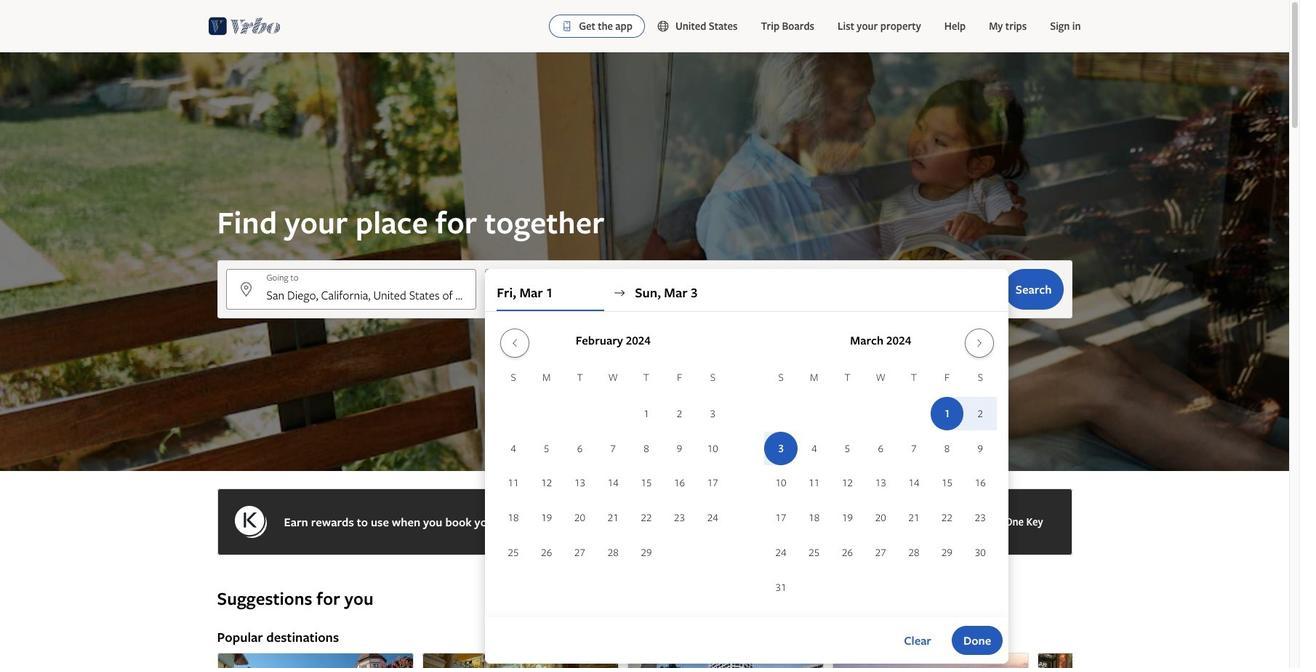 Task type: locate. For each thing, give the bounding box(es) containing it.
download the app button image
[[562, 20, 573, 32]]

vrbo logo image
[[208, 15, 281, 38]]

recently viewed region
[[208, 565, 1082, 588]]

directional image
[[614, 287, 627, 300]]

main content
[[0, 52, 1290, 669]]

previous month image
[[506, 338, 524, 349]]

application
[[497, 323, 998, 606]]

wizard region
[[0, 52, 1290, 664]]



Task type: vqa. For each thing, say whether or not it's contained in the screenshot.
Gastown showing signage, street scenes and outdoor eating Image
yes



Task type: describe. For each thing, give the bounding box(es) containing it.
leavenworth featuring a small town or village and street scenes image
[[217, 653, 414, 669]]

downtown seattle featuring a skyscraper, a city and street scenes image
[[628, 653, 824, 669]]

next month image
[[971, 338, 989, 349]]

application inside wizard region
[[497, 323, 998, 606]]

march 2024 element
[[765, 370, 998, 606]]

gastown showing signage, street scenes and outdoor eating image
[[1038, 653, 1234, 669]]

las vegas featuring interior views image
[[422, 653, 619, 669]]

february 2024 element
[[497, 370, 730, 571]]

makiki - lower punchbowl - tantalus showing landscape views, a sunset and a city image
[[833, 653, 1029, 669]]

small image
[[657, 20, 676, 33]]



